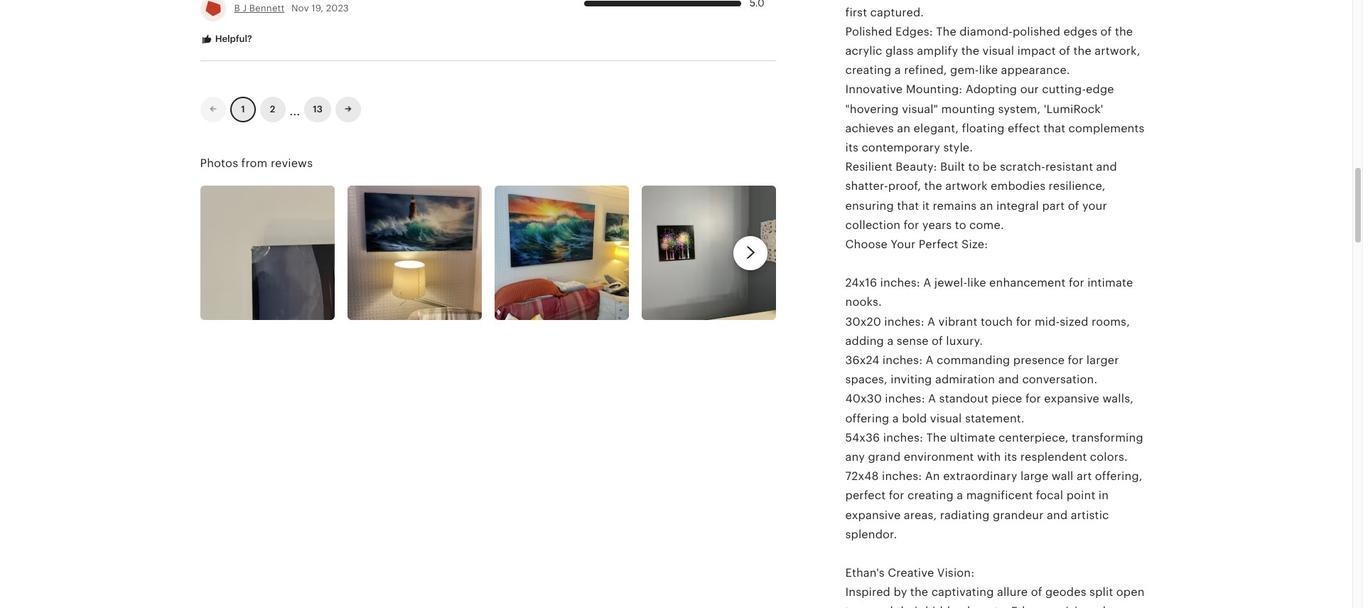 Task type: describe. For each thing, give the bounding box(es) containing it.
their
[[897, 606, 923, 608]]

choose your perfect size:
[[846, 238, 989, 250]]

larger
[[1087, 354, 1120, 366]]

offering,
[[1096, 470, 1143, 482]]

b j bennett nov 19, 2023
[[234, 3, 349, 14]]

grand
[[869, 451, 901, 463]]

resplendent
[[1021, 451, 1088, 463]]

bennett
[[249, 3, 285, 14]]

the for inches:
[[927, 432, 947, 444]]

proof,
[[889, 180, 922, 192]]

resilient beauty: built to be scratch-resistant and shatter-proof, the artwork embodies resilience, ensuring that it remains an integral part of your collection for years to come.
[[846, 161, 1118, 231]]

an inside innovative mounting: adopting our cutting-edge "hovering visual" mounting system, 'lumirock' achieves an elegant, floating effect that complements its contemporary style.
[[898, 122, 911, 134]]

splendor.
[[846, 528, 898, 540]]

mounting:
[[906, 84, 963, 96]]

for inside 24x16 inches: a jewel-like enhancement for intimate nooks.
[[1070, 277, 1085, 289]]

2023
[[326, 3, 349, 14]]

contemporary
[[862, 142, 941, 154]]

in
[[1099, 490, 1110, 502]]

nov
[[292, 3, 309, 14]]

part
[[1043, 200, 1065, 212]]

for inside 40x30 inches: a standout piece for expansive walls, offering a bold visual statement.
[[1026, 393, 1042, 405]]

resilience,
[[1049, 180, 1106, 192]]

a inside "polished edges: the diamond-polished edges of the acrylic glass amplify the visual impact of the artwork, creating a refined, gem-like appearance."
[[895, 64, 902, 76]]

built
[[941, 161, 966, 173]]

mid-
[[1035, 316, 1061, 328]]

remains
[[933, 200, 977, 212]]

a for jewel-
[[924, 277, 932, 289]]

'lumirock'
[[1045, 103, 1104, 115]]

1 horizontal spatial to
[[956, 219, 967, 231]]

inches: for 30x20
[[885, 316, 925, 328]]

for inside 36x24 inches: a commanding presence for larger spaces, inviting admiration and conversation.
[[1069, 354, 1084, 366]]

the inside inspired by the captivating allure of geodes split open to reveal their hidden beauty, ethan envisione
[[911, 586, 929, 598]]

be
[[983, 161, 998, 173]]

24x16
[[846, 277, 878, 289]]

inches: for 72x48
[[883, 470, 923, 482]]

2 link
[[260, 97, 286, 122]]

standout
[[940, 393, 989, 405]]

inches: for 36x24
[[883, 354, 923, 366]]

its inside innovative mounting: adopting our cutting-edge "hovering visual" mounting system, 'lumirock' achieves an elegant, floating effect that complements its contemporary style.
[[846, 142, 859, 154]]

hidden
[[926, 606, 965, 608]]

conversation.
[[1023, 374, 1098, 386]]

piece
[[992, 393, 1023, 405]]

helpful?
[[213, 34, 252, 44]]

polished edges: the diamond-polished edges of the acrylic glass amplify the visual impact of the artwork, creating a refined, gem-like appearance.
[[846, 26, 1141, 76]]

achieves
[[846, 122, 895, 134]]

radiating
[[941, 509, 990, 521]]

open
[[1117, 586, 1145, 598]]

for inside 72x48 inches: an extraordinary large wall art offering, perfect for creating a magnificent focal point in expansive areas, radiating grandeur and artistic splendor.
[[889, 490, 905, 502]]

luxury.
[[947, 335, 984, 347]]

artistic
[[1071, 509, 1110, 521]]

impact
[[1018, 45, 1057, 57]]

elegant,
[[914, 122, 959, 134]]

resilient
[[846, 161, 893, 173]]

40x30 inches: a standout piece for expansive walls, offering a bold visual statement.
[[846, 393, 1134, 424]]

it
[[923, 200, 930, 212]]

visual inside "polished edges: the diamond-polished edges of the acrylic glass amplify the visual impact of the artwork, creating a refined, gem-like appearance."
[[983, 45, 1015, 57]]

creating inside "polished edges: the diamond-polished edges of the acrylic glass amplify the visual impact of the artwork, creating a refined, gem-like appearance."
[[846, 64, 892, 76]]

inviting
[[891, 374, 933, 386]]

diamond-
[[960, 26, 1013, 38]]

spaces,
[[846, 374, 888, 386]]

style.
[[944, 142, 974, 154]]

beauty:
[[896, 161, 938, 173]]

perfect
[[919, 238, 959, 250]]

the for edges:
[[937, 26, 957, 38]]

touch
[[981, 316, 1014, 328]]

come.
[[970, 219, 1005, 231]]

innovative
[[846, 84, 903, 96]]

commanding
[[937, 354, 1011, 366]]

floating
[[963, 122, 1005, 134]]

the up gem-
[[962, 45, 980, 57]]

presence
[[1014, 354, 1065, 366]]

point
[[1067, 490, 1096, 502]]

inspired
[[846, 586, 891, 598]]

from
[[241, 157, 268, 169]]

geodes
[[1046, 586, 1087, 598]]

edge
[[1087, 84, 1115, 96]]

admiration
[[936, 374, 996, 386]]

a inside 72x48 inches: an extraordinary large wall art offering, perfect for creating a magnificent focal point in expansive areas, radiating grandeur and artistic splendor.
[[957, 490, 964, 502]]

…
[[290, 98, 300, 120]]

2
[[270, 104, 275, 114]]

a for standout
[[929, 393, 937, 405]]

that inside innovative mounting: adopting our cutting-edge "hovering visual" mounting system, 'lumirock' achieves an elegant, floating effect that complements its contemporary style.
[[1044, 122, 1066, 134]]

adopting
[[966, 84, 1018, 96]]

13 link
[[305, 97, 331, 122]]

inspired by the captivating allure of geodes split open to reveal their hidden beauty, ethan envisione
[[846, 586, 1145, 608]]

polished
[[846, 26, 893, 38]]

jewel-
[[935, 277, 968, 289]]

ethan's
[[846, 567, 885, 579]]

acrylic
[[846, 45, 883, 57]]

b j bennett link
[[234, 3, 285, 14]]

intimate
[[1088, 277, 1134, 289]]



Task type: locate. For each thing, give the bounding box(es) containing it.
an inside resilient beauty: built to be scratch-resistant and shatter-proof, the artwork embodies resilience, ensuring that it remains an integral part of your collection for years to come.
[[980, 200, 994, 212]]

for
[[904, 219, 920, 231], [1070, 277, 1085, 289], [1017, 316, 1032, 328], [1069, 354, 1084, 366], [1026, 393, 1042, 405], [889, 490, 905, 502]]

and inside resilient beauty: built to be scratch-resistant and shatter-proof, the artwork embodies resilience, ensuring that it remains an integral part of your collection for years to come.
[[1097, 161, 1118, 173]]

any
[[846, 451, 865, 463]]

collection
[[846, 219, 901, 231]]

inches: up inviting
[[883, 354, 923, 366]]

1 horizontal spatial expansive
[[1045, 393, 1100, 405]]

transforming
[[1072, 432, 1144, 444]]

embodies
[[991, 180, 1046, 192]]

the up artwork,
[[1116, 26, 1134, 38]]

an up contemporary
[[898, 122, 911, 134]]

inches: inside 72x48 inches: an extraordinary large wall art offering, perfect for creating a magnificent focal point in expansive areas, radiating grandeur and artistic splendor.
[[883, 470, 923, 482]]

0 horizontal spatial an
[[898, 122, 911, 134]]

visual inside 40x30 inches: a standout piece for expansive walls, offering a bold visual statement.
[[931, 412, 963, 424]]

1 vertical spatial like
[[968, 277, 987, 289]]

your
[[891, 238, 916, 250]]

1 horizontal spatial that
[[1044, 122, 1066, 134]]

art
[[1077, 470, 1093, 482]]

glass
[[886, 45, 914, 57]]

size:
[[962, 238, 989, 250]]

72x48
[[846, 470, 879, 482]]

visual
[[983, 45, 1015, 57], [931, 412, 963, 424]]

0 vertical spatial expansive
[[1045, 393, 1100, 405]]

inches: for 40x30
[[886, 393, 926, 405]]

like down size:
[[968, 277, 987, 289]]

mounting
[[942, 103, 996, 115]]

and inside 72x48 inches: an extraordinary large wall art offering, perfect for creating a magnificent focal point in expansive areas, radiating grandeur and artistic splendor.
[[1048, 509, 1068, 521]]

inches: inside 24x16 inches: a jewel-like enhancement for intimate nooks.
[[881, 277, 921, 289]]

the inside resilient beauty: built to be scratch-resistant and shatter-proof, the artwork embodies resilience, ensuring that it remains an integral part of your collection for years to come.
[[925, 180, 943, 192]]

0 vertical spatial visual
[[983, 45, 1015, 57]]

complements
[[1069, 122, 1145, 134]]

the up it in the top right of the page
[[925, 180, 943, 192]]

1 vertical spatial to
[[956, 219, 967, 231]]

13
[[313, 104, 323, 114]]

its
[[846, 142, 859, 154], [1005, 451, 1018, 463]]

split
[[1090, 586, 1114, 598]]

inches:
[[881, 277, 921, 289], [885, 316, 925, 328], [883, 354, 923, 366], [886, 393, 926, 405], [884, 432, 924, 444], [883, 470, 923, 482]]

1 vertical spatial creating
[[908, 490, 954, 502]]

and inside 36x24 inches: a commanding presence for larger spaces, inviting admiration and conversation.
[[999, 374, 1020, 386]]

the
[[1116, 26, 1134, 38], [962, 45, 980, 57], [1074, 45, 1092, 57], [925, 180, 943, 192], [911, 586, 929, 598]]

like inside "polished edges: the diamond-polished edges of the acrylic glass amplify the visual impact of the artwork, creating a refined, gem-like appearance."
[[980, 64, 999, 76]]

of inside 30x20 inches: a vibrant touch for mid-sized rooms, adding a sense of luxury.
[[932, 335, 944, 347]]

0 vertical spatial like
[[980, 64, 999, 76]]

0 horizontal spatial to
[[846, 606, 857, 608]]

1 vertical spatial that
[[898, 200, 920, 212]]

ultimate
[[950, 432, 996, 444]]

of up ethan
[[1032, 586, 1043, 598]]

a inside 40x30 inches: a standout piece for expansive walls, offering a bold visual statement.
[[929, 393, 937, 405]]

a inside 24x16 inches: a jewel-like enhancement for intimate nooks.
[[924, 277, 932, 289]]

artwork
[[946, 180, 988, 192]]

to left be
[[969, 161, 980, 173]]

0 horizontal spatial expansive
[[846, 509, 901, 521]]

that down 'lumirock'
[[1044, 122, 1066, 134]]

shatter-
[[846, 180, 889, 192]]

expansive
[[1045, 393, 1100, 405], [846, 509, 901, 521]]

a left the sense
[[888, 335, 894, 347]]

that inside resilient beauty: built to be scratch-resistant and shatter-proof, the artwork embodies resilience, ensuring that it remains an integral part of your collection for years to come.
[[898, 200, 920, 212]]

expansive up the splendor. on the right
[[846, 509, 901, 521]]

24x16 inches: a jewel-like enhancement for intimate nooks.
[[846, 277, 1134, 308]]

to down remains
[[956, 219, 967, 231]]

1 vertical spatial the
[[927, 432, 947, 444]]

1 vertical spatial and
[[999, 374, 1020, 386]]

visual down standout
[[931, 412, 963, 424]]

expansive inside 40x30 inches: a standout piece for expansive walls, offering a bold visual statement.
[[1045, 393, 1100, 405]]

0 vertical spatial that
[[1044, 122, 1066, 134]]

0 horizontal spatial that
[[898, 200, 920, 212]]

focal
[[1037, 490, 1064, 502]]

the inside "polished edges: the diamond-polished edges of the acrylic glass amplify the visual impact of the artwork, creating a refined, gem-like appearance."
[[937, 26, 957, 38]]

0 vertical spatial the
[[937, 26, 957, 38]]

its up resilient
[[846, 142, 859, 154]]

2 vertical spatial to
[[846, 606, 857, 608]]

with
[[978, 451, 1002, 463]]

a left bold
[[893, 412, 899, 424]]

creating inside 72x48 inches: an extraordinary large wall art offering, perfect for creating a magnificent focal point in expansive areas, radiating grandeur and artistic splendor.
[[908, 490, 954, 502]]

the inside the 54x36 inches: the ultimate centerpiece, transforming any grand environment with its resplendent colors.
[[927, 432, 947, 444]]

2 horizontal spatial to
[[969, 161, 980, 173]]

inches: inside 30x20 inches: a vibrant touch for mid-sized rooms, adding a sense of luxury.
[[885, 316, 925, 328]]

magnificent
[[967, 490, 1034, 502]]

for inside 30x20 inches: a vibrant touch for mid-sized rooms, adding a sense of luxury.
[[1017, 316, 1032, 328]]

visual"
[[903, 103, 939, 115]]

edges
[[1064, 26, 1098, 38]]

0 vertical spatial an
[[898, 122, 911, 134]]

and up "resilience,"
[[1097, 161, 1118, 173]]

creating down an
[[908, 490, 954, 502]]

1 vertical spatial an
[[980, 200, 994, 212]]

photos from reviews
[[200, 157, 313, 169]]

expansive inside 72x48 inches: an extraordinary large wall art offering, perfect for creating a magnificent focal point in expansive areas, radiating grandeur and artistic splendor.
[[846, 509, 901, 521]]

a down inviting
[[929, 393, 937, 405]]

ethan's creative vision:
[[846, 567, 975, 579]]

the up 'environment' on the bottom
[[927, 432, 947, 444]]

integral
[[997, 200, 1040, 212]]

innovative mounting: adopting our cutting-edge "hovering visual" mounting system, 'lumirock' achieves an elegant, floating effect that complements its contemporary style.
[[846, 84, 1145, 154]]

b
[[234, 3, 240, 14]]

1
[[241, 104, 245, 114]]

to inside inspired by the captivating allure of geodes split open to reveal their hidden beauty, ethan envisione
[[846, 606, 857, 608]]

72x48 inches: an extraordinary large wall art offering, perfect for creating a magnificent focal point in expansive areas, radiating grandeur and artistic splendor.
[[846, 470, 1143, 540]]

of inside resilient beauty: built to be scratch-resistant and shatter-proof, the artwork embodies resilience, ensuring that it remains an integral part of your collection for years to come.
[[1069, 200, 1080, 212]]

a inside 30x20 inches: a vibrant touch for mid-sized rooms, adding a sense of luxury.
[[928, 316, 936, 328]]

that
[[1044, 122, 1066, 134], [898, 200, 920, 212]]

its inside the 54x36 inches: the ultimate centerpiece, transforming any grand environment with its resplendent colors.
[[1005, 451, 1018, 463]]

walls,
[[1103, 393, 1134, 405]]

for up choose your perfect size:
[[904, 219, 920, 231]]

its right the 'with'
[[1005, 451, 1018, 463]]

1 vertical spatial visual
[[931, 412, 963, 424]]

choose
[[846, 238, 888, 250]]

captivating
[[932, 586, 995, 598]]

for left the intimate
[[1070, 277, 1085, 289]]

19,
[[312, 3, 324, 14]]

extraordinary
[[944, 470, 1018, 482]]

inches: down inviting
[[886, 393, 926, 405]]

0 horizontal spatial visual
[[931, 412, 963, 424]]

a inside 30x20 inches: a vibrant touch for mid-sized rooms, adding a sense of luxury.
[[888, 335, 894, 347]]

an up come.
[[980, 200, 994, 212]]

a
[[895, 64, 902, 76], [888, 335, 894, 347], [893, 412, 899, 424], [957, 490, 964, 502]]

1 horizontal spatial an
[[980, 200, 994, 212]]

inches: inside 40x30 inches: a standout piece for expansive walls, offering a bold visual statement.
[[886, 393, 926, 405]]

0 horizontal spatial creating
[[846, 64, 892, 76]]

0 vertical spatial creating
[[846, 64, 892, 76]]

inches: inside the 54x36 inches: the ultimate centerpiece, transforming any grand environment with its resplendent colors.
[[884, 432, 924, 444]]

a up radiating at the bottom of the page
[[957, 490, 964, 502]]

ensuring
[[846, 200, 895, 212]]

of down edges
[[1060, 45, 1071, 57]]

a inside 36x24 inches: a commanding presence for larger spaces, inviting admiration and conversation.
[[926, 354, 934, 366]]

of right the sense
[[932, 335, 944, 347]]

2 horizontal spatial and
[[1097, 161, 1118, 173]]

a for commanding
[[926, 354, 934, 366]]

a left vibrant
[[928, 316, 936, 328]]

the up their
[[911, 586, 929, 598]]

large
[[1021, 470, 1049, 482]]

photos
[[200, 157, 238, 169]]

colors.
[[1091, 451, 1129, 463]]

0 horizontal spatial its
[[846, 142, 859, 154]]

allure
[[998, 586, 1029, 598]]

inches: down your
[[881, 277, 921, 289]]

1 horizontal spatial its
[[1005, 451, 1018, 463]]

grandeur
[[993, 509, 1044, 521]]

an
[[898, 122, 911, 134], [980, 200, 994, 212]]

reveal
[[860, 606, 894, 608]]

inches: for 54x36
[[884, 432, 924, 444]]

environment
[[904, 451, 975, 463]]

the up amplify in the right of the page
[[937, 26, 957, 38]]

of inside inspired by the captivating allure of geodes split open to reveal their hidden beauty, ethan envisione
[[1032, 586, 1043, 598]]

cutting-
[[1043, 84, 1087, 96]]

and
[[1097, 161, 1118, 173], [999, 374, 1020, 386], [1048, 509, 1068, 521]]

of up artwork,
[[1101, 26, 1113, 38]]

to down inspired in the bottom right of the page
[[846, 606, 857, 608]]

54x36
[[846, 432, 881, 444]]

a down the sense
[[926, 354, 934, 366]]

2 vertical spatial and
[[1048, 509, 1068, 521]]

for right piece
[[1026, 393, 1042, 405]]

1 link
[[230, 97, 256, 122]]

1 horizontal spatial creating
[[908, 490, 954, 502]]

0 vertical spatial to
[[969, 161, 980, 173]]

and up piece
[[999, 374, 1020, 386]]

an
[[926, 470, 941, 482]]

a inside 40x30 inches: a standout piece for expansive walls, offering a bold visual statement.
[[893, 412, 899, 424]]

like inside 24x16 inches: a jewel-like enhancement for intimate nooks.
[[968, 277, 987, 289]]

inches: down bold
[[884, 432, 924, 444]]

like up "adopting"
[[980, 64, 999, 76]]

appearance.
[[1002, 64, 1071, 76]]

wall
[[1052, 470, 1074, 482]]

1 horizontal spatial and
[[1048, 509, 1068, 521]]

inches: down the grand
[[883, 470, 923, 482]]

1 vertical spatial expansive
[[846, 509, 901, 521]]

of down "resilience,"
[[1069, 200, 1080, 212]]

a left jewel-
[[924, 277, 932, 289]]

0 vertical spatial its
[[846, 142, 859, 154]]

inches: for 24x16
[[881, 277, 921, 289]]

inches: inside 36x24 inches: a commanding presence for larger spaces, inviting admiration and conversation.
[[883, 354, 923, 366]]

for up the areas,
[[889, 490, 905, 502]]

for up conversation. at the bottom
[[1069, 354, 1084, 366]]

reviews
[[271, 157, 313, 169]]

nooks.
[[846, 296, 882, 308]]

visual down diamond-
[[983, 45, 1015, 57]]

creating down "acrylic"
[[846, 64, 892, 76]]

a for vibrant
[[928, 316, 936, 328]]

creating
[[846, 64, 892, 76], [908, 490, 954, 502]]

sized
[[1061, 316, 1089, 328]]

scratch-
[[1001, 161, 1046, 173]]

0 horizontal spatial and
[[999, 374, 1020, 386]]

that left it in the top right of the page
[[898, 200, 920, 212]]

and down focal
[[1048, 509, 1068, 521]]

0 vertical spatial and
[[1097, 161, 1118, 173]]

sense
[[897, 335, 929, 347]]

of
[[1101, 26, 1113, 38], [1060, 45, 1071, 57], [1069, 200, 1080, 212], [932, 335, 944, 347], [1032, 586, 1043, 598]]

for left mid-
[[1017, 316, 1032, 328]]

effect
[[1008, 122, 1041, 134]]

artwork,
[[1095, 45, 1141, 57]]

a down glass
[[895, 64, 902, 76]]

40x30
[[846, 393, 883, 405]]

inches: up the sense
[[885, 316, 925, 328]]

rooms,
[[1092, 316, 1131, 328]]

like
[[980, 64, 999, 76], [968, 277, 987, 289]]

30x20
[[846, 316, 882, 328]]

1 vertical spatial its
[[1005, 451, 1018, 463]]

refined,
[[905, 64, 948, 76]]

expansive down conversation. at the bottom
[[1045, 393, 1100, 405]]

the down edges
[[1074, 45, 1092, 57]]

1 horizontal spatial visual
[[983, 45, 1015, 57]]

for inside resilient beauty: built to be scratch-resistant and shatter-proof, the artwork embodies resilience, ensuring that it remains an integral part of your collection for years to come.
[[904, 219, 920, 231]]



Task type: vqa. For each thing, say whether or not it's contained in the screenshot.
of
yes



